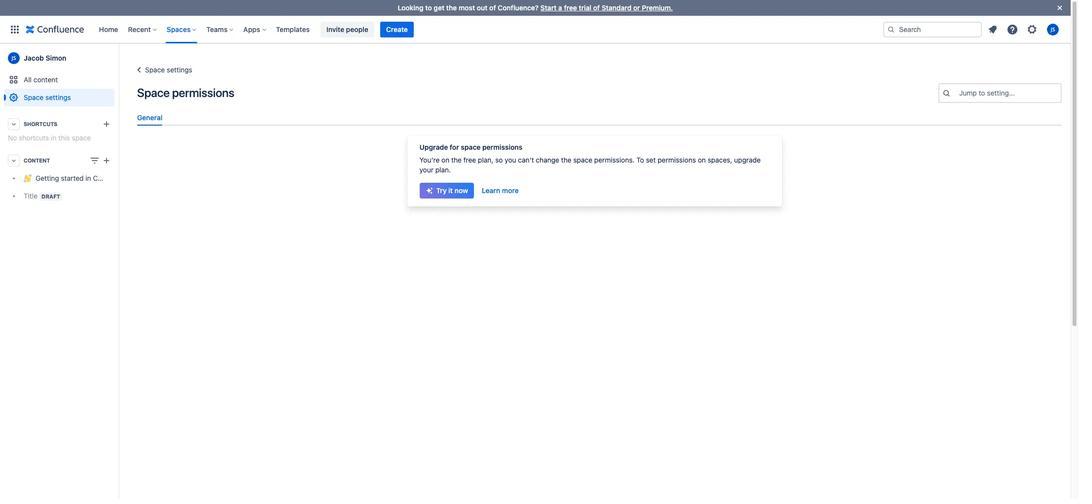 Task type: describe. For each thing, give the bounding box(es) containing it.
teams button
[[203, 21, 238, 37]]

space element
[[0, 43, 129, 500]]

plan,
[[478, 156, 494, 164]]

space permissions
[[137, 86, 234, 100]]

in for started
[[86, 174, 91, 183]]

recent
[[128, 25, 151, 33]]

content
[[24, 158, 50, 164]]

0 horizontal spatial permissions
[[172, 86, 234, 100]]

Search field
[[884, 21, 982, 37]]

to for get
[[426, 3, 432, 12]]

1 horizontal spatial space settings link
[[133, 64, 192, 76]]

appswitcher icon image
[[9, 23, 21, 35]]

jacob simon
[[24, 54, 66, 62]]

try it now button
[[420, 183, 474, 199]]

shortcuts
[[19, 134, 49, 142]]

all content
[[24, 75, 58, 84]]

space up general
[[137, 86, 170, 100]]

title draft
[[24, 192, 60, 200]]

title
[[24, 192, 38, 200]]

apps button
[[241, 21, 270, 37]]

2 vertical spatial space
[[574, 156, 593, 164]]

free inside upgrade for space permissions you're on the free plan, so you can't change the space permissions. to set permissions on spaces, upgrade your plan.
[[464, 156, 476, 164]]

premium.
[[642, 3, 673, 12]]

tree inside space element
[[4, 170, 129, 205]]

you
[[505, 156, 516, 164]]

your
[[420, 166, 434, 174]]

space settings inside space element
[[24, 93, 71, 102]]

2 horizontal spatial permissions
[[658, 156, 696, 164]]

general link
[[133, 110, 166, 126]]

collapse sidebar image
[[108, 48, 129, 68]]

space right the collapse sidebar image
[[145, 66, 165, 74]]

jacob simon link
[[4, 48, 114, 68]]

2 on from the left
[[698, 156, 706, 164]]

looking
[[398, 3, 424, 12]]

simon
[[46, 54, 66, 62]]

most
[[459, 3, 475, 12]]

confluence?
[[498, 3, 539, 12]]

looking to get the most out of confluence? start a free trial of standard or premium.
[[398, 3, 673, 12]]

2 of from the left
[[594, 3, 600, 12]]

now
[[455, 187, 468, 195]]

change view image
[[89, 155, 101, 167]]

your profile and preferences image
[[1048, 23, 1059, 35]]

1 of from the left
[[490, 3, 496, 12]]

permissions.
[[595, 156, 635, 164]]

all content link
[[4, 71, 114, 89]]

create
[[386, 25, 408, 33]]

draft
[[41, 193, 60, 200]]

getting started in confluence
[[36, 174, 129, 183]]

a
[[559, 3, 563, 12]]

try
[[436, 187, 447, 195]]

jump
[[960, 89, 977, 97]]

confluence
[[93, 174, 129, 183]]

notification icon image
[[987, 23, 999, 35]]

add shortcut image
[[101, 118, 113, 130]]

apps
[[243, 25, 260, 33]]

you're
[[420, 156, 440, 164]]

help icon image
[[1007, 23, 1019, 35]]

learn more link
[[476, 183, 525, 199]]

home link
[[96, 21, 121, 37]]

start
[[541, 3, 557, 12]]

templates link
[[273, 21, 313, 37]]

space inside space element
[[72, 134, 91, 142]]

invite people button
[[321, 21, 374, 37]]

the down 'for'
[[452, 156, 462, 164]]

settings inside space element
[[45, 93, 71, 102]]

get
[[434, 3, 445, 12]]

upgrade for space permissions you're on the free plan, so you can't change the space permissions. to set permissions on spaces, upgrade your plan.
[[420, 143, 761, 174]]

general
[[137, 113, 163, 122]]

try it now
[[436, 187, 468, 195]]

start a free trial of standard or premium. link
[[541, 3, 673, 12]]

banner containing home
[[0, 16, 1071, 43]]

the right change
[[561, 156, 572, 164]]

standard
[[602, 3, 632, 12]]



Task type: vqa. For each thing, say whether or not it's contained in the screenshot.
the meeting inside the Start the meeting in a fun, relaxed way to warm up the conversation. Then give each other time to ask open questions before discussing your progress toward goals.
no



Task type: locate. For each thing, give the bounding box(es) containing it.
learn
[[482, 187, 500, 195]]

to for setting...
[[979, 89, 986, 97]]

spaces
[[167, 25, 191, 33]]

1 vertical spatial settings
[[45, 93, 71, 102]]

1 horizontal spatial free
[[564, 3, 577, 12]]

0 horizontal spatial space
[[72, 134, 91, 142]]

space
[[145, 66, 165, 74], [137, 86, 170, 100], [24, 93, 44, 102]]

0 horizontal spatial on
[[442, 156, 450, 164]]

upgrade
[[735, 156, 761, 164]]

1 vertical spatial space settings link
[[4, 89, 114, 107]]

1 horizontal spatial settings
[[167, 66, 192, 74]]

content button
[[4, 152, 114, 170]]

space left permissions.
[[574, 156, 593, 164]]

in right started
[[86, 174, 91, 183]]

0 vertical spatial to
[[426, 3, 432, 12]]

space inside space element
[[24, 93, 44, 102]]

1 vertical spatial to
[[979, 89, 986, 97]]

1 horizontal spatial space settings
[[145, 66, 192, 74]]

for
[[450, 143, 459, 152]]

on
[[442, 156, 450, 164], [698, 156, 706, 164]]

all
[[24, 75, 32, 84]]

shortcuts button
[[4, 115, 114, 133]]

this
[[58, 134, 70, 142]]

space down all
[[24, 93, 44, 102]]

settings
[[167, 66, 192, 74], [45, 93, 71, 102]]

to right jump
[[979, 89, 986, 97]]

free right a
[[564, 3, 577, 12]]

1 horizontal spatial space
[[461, 143, 481, 152]]

close image
[[1054, 2, 1066, 14]]

no
[[8, 134, 17, 142]]

learn more
[[482, 187, 519, 195]]

0 horizontal spatial settings
[[45, 93, 71, 102]]

home
[[99, 25, 118, 33]]

invite
[[327, 25, 344, 33]]

space settings
[[145, 66, 192, 74], [24, 93, 71, 102]]

permissions
[[172, 86, 234, 100], [483, 143, 523, 152], [658, 156, 696, 164]]

0 horizontal spatial space settings link
[[4, 89, 114, 107]]

1 vertical spatial permissions
[[483, 143, 523, 152]]

global element
[[6, 16, 884, 43]]

getting started in confluence link
[[4, 170, 129, 188]]

create link
[[380, 21, 414, 37]]

space right 'for'
[[461, 143, 481, 152]]

1 vertical spatial in
[[86, 174, 91, 183]]

search image
[[888, 25, 896, 33]]

0 horizontal spatial free
[[464, 156, 476, 164]]

to left get
[[426, 3, 432, 12]]

to
[[426, 3, 432, 12], [979, 89, 986, 97]]

1 horizontal spatial to
[[979, 89, 986, 97]]

can't
[[518, 156, 534, 164]]

or
[[634, 3, 640, 12]]

space settings link down "content"
[[4, 89, 114, 107]]

0 vertical spatial space settings
[[145, 66, 192, 74]]

shortcuts
[[24, 121, 57, 127]]

banner
[[0, 16, 1071, 43]]

confluence image
[[26, 23, 84, 35], [26, 23, 84, 35]]

getting
[[36, 174, 59, 183]]

settings up space permissions
[[167, 66, 192, 74]]

on up plan. at the left of page
[[442, 156, 450, 164]]

of
[[490, 3, 496, 12], [594, 3, 600, 12]]

set
[[646, 156, 656, 164]]

in
[[51, 134, 56, 142], [86, 174, 91, 183]]

0 vertical spatial space
[[72, 134, 91, 142]]

1 vertical spatial space
[[461, 143, 481, 152]]

started
[[61, 174, 84, 183]]

space settings link up space permissions
[[133, 64, 192, 76]]

space settings up space permissions
[[145, 66, 192, 74]]

0 horizontal spatial space settings
[[24, 93, 71, 102]]

spaces,
[[708, 156, 733, 164]]

space settings down "content"
[[24, 93, 71, 102]]

of right out
[[490, 3, 496, 12]]

upgrade
[[420, 143, 448, 152]]

invite people
[[327, 25, 368, 33]]

trial
[[579, 3, 592, 12]]

change
[[536, 156, 560, 164]]

1 on from the left
[[442, 156, 450, 164]]

1 horizontal spatial on
[[698, 156, 706, 164]]

space
[[72, 134, 91, 142], [461, 143, 481, 152], [574, 156, 593, 164]]

jump to setting...
[[960, 89, 1016, 97]]

1 horizontal spatial in
[[86, 174, 91, 183]]

0 vertical spatial permissions
[[172, 86, 234, 100]]

in for shortcuts
[[51, 134, 56, 142]]

0 vertical spatial free
[[564, 3, 577, 12]]

no shortcuts in this space
[[8, 134, 91, 142]]

space settings link
[[133, 64, 192, 76], [4, 89, 114, 107]]

2 horizontal spatial space
[[574, 156, 593, 164]]

space right this
[[72, 134, 91, 142]]

setting...
[[988, 89, 1016, 97]]

0 vertical spatial space settings link
[[133, 64, 192, 76]]

0 horizontal spatial of
[[490, 3, 496, 12]]

2 vertical spatial permissions
[[658, 156, 696, 164]]

out
[[477, 3, 488, 12]]

content
[[33, 75, 58, 84]]

settings icon image
[[1027, 23, 1039, 35]]

Search settings text field
[[960, 88, 962, 98]]

create a page image
[[101, 155, 113, 167]]

the right get
[[446, 3, 457, 12]]

recent button
[[125, 21, 161, 37]]

people
[[346, 25, 368, 33]]

1 horizontal spatial of
[[594, 3, 600, 12]]

the
[[446, 3, 457, 12], [452, 156, 462, 164], [561, 156, 572, 164]]

teams
[[206, 25, 228, 33]]

to
[[637, 156, 644, 164]]

0 vertical spatial settings
[[167, 66, 192, 74]]

1 vertical spatial free
[[464, 156, 476, 164]]

spaces button
[[164, 21, 201, 37]]

0 horizontal spatial to
[[426, 3, 432, 12]]

it
[[449, 187, 453, 195]]

plan.
[[436, 166, 451, 174]]

on left "spaces,"
[[698, 156, 706, 164]]

tree
[[4, 170, 129, 205]]

1 vertical spatial space settings
[[24, 93, 71, 102]]

tree containing getting started in confluence
[[4, 170, 129, 205]]

more
[[502, 187, 519, 195]]

1 horizontal spatial permissions
[[483, 143, 523, 152]]

jacob
[[24, 54, 44, 62]]

free left "plan," in the left top of the page
[[464, 156, 476, 164]]

so
[[496, 156, 503, 164]]

templates
[[276, 25, 310, 33]]

free
[[564, 3, 577, 12], [464, 156, 476, 164]]

0 vertical spatial in
[[51, 134, 56, 142]]

in left this
[[51, 134, 56, 142]]

of right trial
[[594, 3, 600, 12]]

settings down all content link
[[45, 93, 71, 102]]

0 horizontal spatial in
[[51, 134, 56, 142]]



